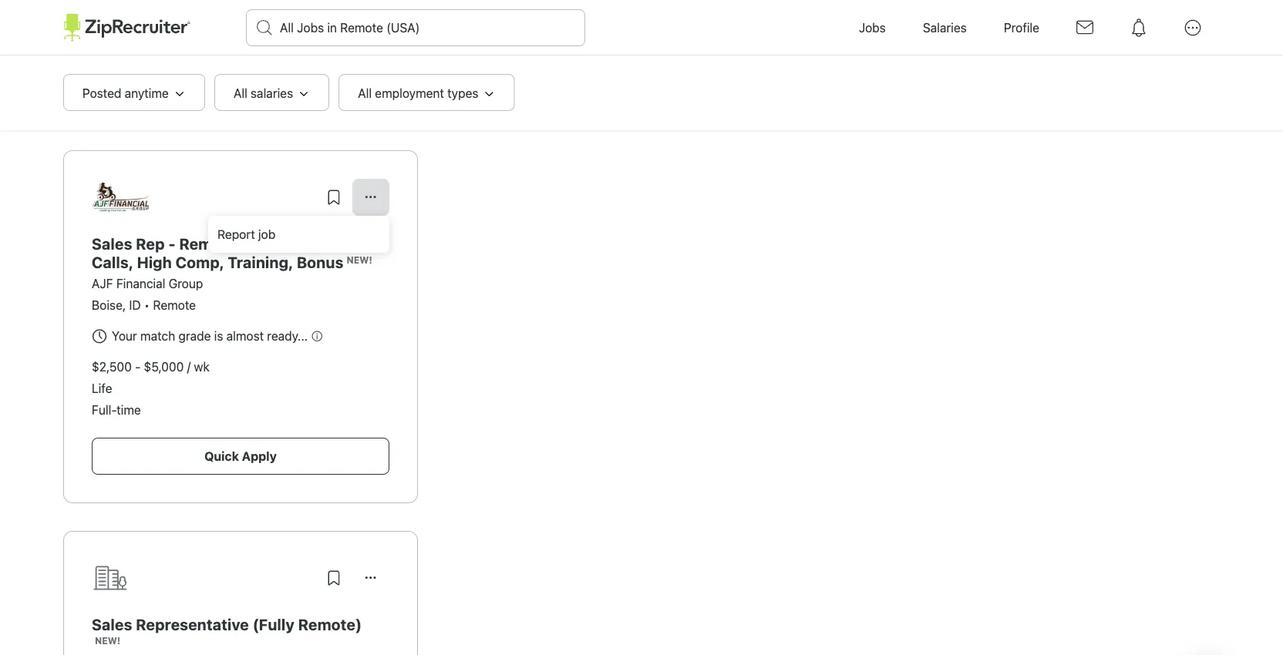 Task type: locate. For each thing, give the bounding box(es) containing it.
0 horizontal spatial all
[[63, 84, 90, 109]]

no up training,
[[245, 235, 266, 253]]

employment
[[375, 86, 444, 101]]

- left "$5,000"
[[135, 360, 141, 375]]

2 sales from the top
[[92, 616, 132, 634]]

sales rep - remote, no exp, no cold calls, high comp, training, bonus image
[[92, 179, 154, 216]]

(fully
[[253, 616, 295, 634]]

ajf financial group boise, id • remote
[[92, 277, 203, 313]]

0 horizontal spatial no
[[245, 235, 266, 253]]

representative
[[136, 616, 249, 634]]

your match grade is almost ready... button
[[90, 324, 323, 349]]

high
[[137, 253, 172, 271]]

1 horizontal spatial all
[[234, 86, 247, 101]]

save job for later image
[[325, 188, 343, 207]]

comp,
[[176, 253, 224, 271]]

all salaries button
[[214, 74, 329, 111]]

0 vertical spatial remote
[[188, 115, 231, 130]]

remote inside ajf financial group boise, id • remote
[[153, 298, 196, 313]]

apply
[[242, 449, 277, 464]]

1 vertical spatial -
[[135, 360, 141, 375]]

2 horizontal spatial all
[[358, 86, 372, 101]]

sales for sales representative (fully remote) new!
[[92, 616, 132, 634]]

sales representative (fully remote) new!
[[92, 616, 362, 646]]

all employment types button
[[339, 74, 515, 111]]

563,757
[[63, 115, 109, 130]]

all up the 563,757
[[63, 84, 90, 109]]

(usa)
[[234, 115, 267, 130]]

jobs
[[94, 84, 137, 109], [112, 115, 136, 130]]

remote
[[188, 115, 231, 130], [153, 298, 196, 313]]

1 sales from the top
[[92, 235, 132, 253]]

ajf
[[92, 277, 113, 291]]

1 horizontal spatial -
[[168, 235, 176, 253]]

0 horizontal spatial -
[[135, 360, 141, 375]]

all inside all jobs 563,757 jobs found in remote (usa)
[[63, 84, 90, 109]]

jobs down 'posted anytime' on the top
[[112, 115, 136, 130]]

new!
[[347, 255, 372, 265], [95, 636, 120, 646]]

match
[[140, 329, 175, 344]]

•
[[144, 298, 150, 313]]

boise, id link
[[92, 298, 141, 313]]

$2,500
[[92, 360, 132, 375]]

sales for sales rep - remote, no exp, no cold calls, high comp, training, bonus
[[92, 235, 132, 253]]

sales inside sales representative (fully remote) new!
[[92, 616, 132, 634]]

posted
[[83, 86, 121, 101]]

1 vertical spatial new!
[[95, 636, 120, 646]]

all for employment
[[358, 86, 372, 101]]

time
[[117, 403, 141, 418]]

profile link
[[986, 0, 1058, 56]]

no up bonus
[[305, 235, 326, 253]]

job
[[258, 227, 276, 242]]

0 vertical spatial sales
[[92, 235, 132, 253]]

remote inside all jobs 563,757 jobs found in remote (usa)
[[188, 115, 231, 130]]

0 vertical spatial -
[[168, 235, 176, 253]]

2 no from the left
[[305, 235, 326, 253]]

- right rep
[[168, 235, 176, 253]]

cold
[[330, 235, 364, 253]]

1 vertical spatial remote
[[153, 298, 196, 313]]

all left the employment
[[358, 86, 372, 101]]

remote right in
[[188, 115, 231, 130]]

financial
[[116, 277, 165, 291]]

remote for financial
[[153, 298, 196, 313]]

1 horizontal spatial no
[[305, 235, 326, 253]]

-
[[168, 235, 176, 253], [135, 360, 141, 375]]

1 no from the left
[[245, 235, 266, 253]]

report
[[218, 227, 255, 242]]

ready...
[[267, 329, 308, 344]]

no
[[245, 235, 266, 253], [305, 235, 326, 253]]

notifications image
[[1122, 10, 1157, 46]]

main element
[[63, 0, 1220, 56]]

all up (usa)
[[234, 86, 247, 101]]

id
[[129, 298, 141, 313]]

all for salaries
[[234, 86, 247, 101]]

almost
[[226, 329, 264, 344]]

sales
[[92, 235, 132, 253], [92, 616, 132, 634]]

your match grade is almost ready...
[[112, 329, 308, 344]]

job card menu element
[[353, 179, 390, 216]]

$5,000
[[144, 360, 184, 375]]

your
[[112, 329, 137, 344]]

all
[[63, 84, 90, 109], [234, 86, 247, 101], [358, 86, 372, 101]]

found
[[139, 115, 171, 130]]

1 horizontal spatial new!
[[347, 255, 372, 265]]

sales rep - remote, no exp, no cold calls, high comp, training, bonus
[[92, 235, 364, 271]]

salaries
[[251, 86, 293, 101]]

anytime
[[125, 86, 169, 101]]

quick
[[205, 449, 239, 464]]

remote down group
[[153, 298, 196, 313]]

sales inside sales rep - remote, no exp, no cold calls, high comp, training, bonus
[[92, 235, 132, 253]]

quick apply button
[[92, 438, 390, 475]]

posted anytime
[[83, 86, 169, 101]]

/
[[187, 360, 191, 375]]

None button
[[353, 179, 390, 216], [353, 560, 390, 597], [353, 179, 390, 216], [353, 560, 390, 597]]

salaries
[[923, 20, 967, 35]]

training,
[[228, 253, 293, 271]]

0 horizontal spatial new!
[[95, 636, 120, 646]]

1 vertical spatial sales
[[92, 616, 132, 634]]

jobs up the 563,757
[[94, 84, 137, 109]]



Task type: vqa. For each thing, say whether or not it's contained in the screenshot.
Browse Categories by letter browse
no



Task type: describe. For each thing, give the bounding box(es) containing it.
group
[[169, 277, 203, 291]]

full-
[[92, 403, 117, 418]]

new! inside sales representative (fully remote) new!
[[95, 636, 120, 646]]

- inside sales rep - remote, no exp, no cold calls, high comp, training, bonus
[[168, 235, 176, 253]]

ajf financial group link
[[92, 277, 203, 291]]

is
[[214, 329, 223, 344]]

salaries link
[[905, 0, 986, 56]]

all for jobs
[[63, 84, 90, 109]]

quick apply
[[205, 449, 277, 464]]

all jobs 563,757 jobs found in remote (usa)
[[63, 84, 267, 130]]

life
[[92, 381, 112, 396]]

menu image
[[1176, 10, 1211, 46]]

remote,
[[179, 235, 241, 253]]

0 vertical spatial new!
[[347, 255, 372, 265]]

0 vertical spatial jobs
[[94, 84, 137, 109]]

- inside $2,500 - $5,000 / wk life full-time
[[135, 360, 141, 375]]

jobs link
[[841, 0, 905, 56]]

save job for later image
[[325, 569, 343, 588]]

ziprecruiter image
[[63, 14, 191, 42]]

in
[[175, 115, 184, 130]]

Search job title or keyword search field
[[247, 10, 585, 46]]

1 vertical spatial jobs
[[112, 115, 136, 130]]

jobs
[[859, 20, 886, 35]]

boise,
[[92, 298, 126, 313]]

all salaries
[[234, 86, 293, 101]]

$2,500 - $5,000 / wk life full-time
[[92, 360, 210, 418]]

calls,
[[92, 253, 133, 271]]

profile
[[1004, 20, 1040, 35]]

all employment types
[[358, 86, 479, 101]]

grade
[[179, 329, 211, 344]]

posted anytime button
[[63, 74, 205, 111]]

exp,
[[269, 235, 302, 253]]

rep
[[136, 235, 165, 253]]

types
[[448, 86, 479, 101]]

remote for jobs
[[188, 115, 231, 130]]

bonus
[[297, 253, 344, 271]]

report job
[[218, 227, 276, 242]]

wk
[[194, 360, 210, 375]]

remote)
[[298, 616, 362, 634]]



